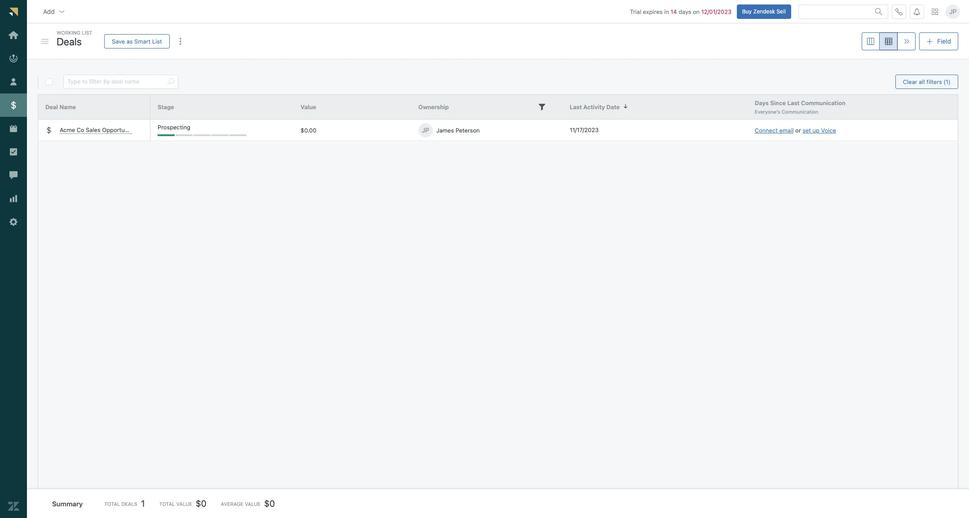 Task type: vqa. For each thing, say whether or not it's contained in the screenshot.
search image
yes



Task type: locate. For each thing, give the bounding box(es) containing it.
set up voice link
[[803, 127, 837, 134]]

total value $0
[[159, 498, 207, 509]]

jp left 'james'
[[422, 126, 429, 134]]

0 horizontal spatial list
[[82, 30, 92, 35]]

buy zendesk sell button
[[737, 4, 792, 19]]

last right the since
[[788, 99, 800, 106]]

2 total from the left
[[159, 501, 175, 507]]

zendesk image
[[8, 501, 19, 512]]

communication
[[802, 99, 846, 106], [782, 109, 819, 114]]

value right 1 at bottom
[[176, 501, 192, 507]]

connect email link
[[755, 127, 794, 134]]

jp inside button
[[950, 8, 957, 15]]

jp right the zendesk products image
[[950, 8, 957, 15]]

working
[[57, 30, 80, 35]]

2 value from the left
[[245, 501, 261, 507]]

communication up set up voice link
[[802, 99, 846, 106]]

buy
[[743, 8, 752, 15]]

expires
[[643, 8, 663, 15]]

prospecting
[[158, 123, 190, 131]]

value inside total value $0
[[176, 501, 192, 507]]

trial expires in 14 days on 12/01/2023
[[630, 8, 732, 15]]

1 horizontal spatial total
[[159, 501, 175, 507]]

average value $0
[[221, 498, 275, 509]]

value for total value $0
[[176, 501, 192, 507]]

1 horizontal spatial value
[[245, 501, 261, 507]]

last left activity
[[570, 103, 582, 110]]

1 vertical spatial deals
[[121, 501, 137, 507]]

filters
[[927, 78, 943, 85]]

list right "smart"
[[152, 38, 162, 45]]

smart
[[134, 38, 151, 45]]

total left 1 at bottom
[[104, 501, 120, 507]]

bell image
[[914, 8, 921, 15]]

11/17/2023
[[570, 126, 599, 134]]

1 $0 from the left
[[196, 498, 207, 509]]

value
[[176, 501, 192, 507], [245, 501, 261, 507]]

deals
[[57, 35, 82, 47], [121, 501, 137, 507]]

calls image
[[896, 8, 903, 15]]

0 vertical spatial deals
[[57, 35, 82, 47]]

1 vertical spatial list
[[152, 38, 162, 45]]

last inside days since last communication everyone's communication
[[788, 99, 800, 106]]

sell
[[777, 8, 786, 15]]

deal name
[[45, 103, 76, 110]]

add
[[43, 7, 55, 15]]

total right 1 at bottom
[[159, 501, 175, 507]]

everyone's
[[755, 109, 781, 114]]

0 vertical spatial list
[[82, 30, 92, 35]]

buy zendesk sell
[[743, 8, 786, 15]]

0 horizontal spatial total
[[104, 501, 120, 507]]

acme co sales opportunity link
[[60, 126, 135, 134]]

1 value from the left
[[176, 501, 192, 507]]

last inside last activity date ↓
[[570, 103, 582, 110]]

total deals 1
[[104, 498, 145, 509]]

1 horizontal spatial last
[[788, 99, 800, 106]]

0 horizontal spatial $0
[[196, 498, 207, 509]]

total
[[104, 501, 120, 507], [159, 501, 175, 507]]

total inside total value $0
[[159, 501, 175, 507]]

james
[[437, 127, 454, 134]]

deals left 1 at bottom
[[121, 501, 137, 507]]

1 horizontal spatial deals
[[121, 501, 137, 507]]

working list deals
[[57, 30, 92, 47]]

list right working
[[82, 30, 92, 35]]

total inside total deals 1
[[104, 501, 120, 507]]

average
[[221, 501, 244, 507]]

deals image
[[45, 127, 53, 134]]

ownership
[[419, 103, 449, 110]]

0 horizontal spatial value
[[176, 501, 192, 507]]

deals right handler icon
[[57, 35, 82, 47]]

jp
[[950, 8, 957, 15], [422, 126, 429, 134]]

0 horizontal spatial jp
[[422, 126, 429, 134]]

save as smart list button
[[104, 34, 170, 49]]

since
[[771, 99, 786, 106]]

trial
[[630, 8, 642, 15]]

date
[[607, 103, 620, 110]]

1 vertical spatial jp
[[422, 126, 429, 134]]

total for $0
[[159, 501, 175, 507]]

days
[[755, 99, 769, 106]]

last
[[788, 99, 800, 106], [570, 103, 582, 110]]

value right average
[[245, 501, 261, 507]]

stage
[[158, 103, 174, 110]]

communication up or
[[782, 109, 819, 114]]

handler image
[[41, 39, 49, 44]]

1 horizontal spatial jp
[[950, 8, 957, 15]]

search image
[[876, 8, 883, 15]]

2 $0 from the left
[[264, 498, 275, 509]]

voice
[[822, 127, 837, 134]]

value inside the average value $0
[[245, 501, 261, 507]]

days since last communication everyone's communication
[[755, 99, 846, 114]]

as
[[127, 38, 133, 45]]

$0 left average
[[196, 498, 207, 509]]

0 horizontal spatial deals
[[57, 35, 82, 47]]

james peterson
[[437, 127, 480, 134]]

$0 for average value $0
[[264, 498, 275, 509]]

name
[[60, 103, 76, 110]]

0 horizontal spatial last
[[570, 103, 582, 110]]

list inside 'working list deals'
[[82, 30, 92, 35]]

chevron down image
[[58, 8, 66, 15]]

$0.00
[[301, 127, 317, 134]]

list
[[82, 30, 92, 35], [152, 38, 162, 45]]

$0 right average
[[264, 498, 275, 509]]

clear all filters (1) button
[[896, 75, 959, 89]]

$0
[[196, 498, 207, 509], [264, 498, 275, 509]]

1 vertical spatial communication
[[782, 109, 819, 114]]

sales
[[86, 126, 101, 133]]

14
[[671, 8, 677, 15]]

1 total from the left
[[104, 501, 120, 507]]

save as smart list
[[112, 38, 162, 45]]

1 horizontal spatial $0
[[264, 498, 275, 509]]

0 vertical spatial jp
[[950, 8, 957, 15]]

1 horizontal spatial list
[[152, 38, 162, 45]]



Task type: describe. For each thing, give the bounding box(es) containing it.
total for 1
[[104, 501, 120, 507]]

deals inside total deals 1
[[121, 501, 137, 507]]

filter fill image
[[539, 103, 546, 111]]

connect
[[755, 127, 778, 134]]

value for average value $0
[[245, 501, 261, 507]]

list inside button
[[152, 38, 162, 45]]

0 vertical spatial communication
[[802, 99, 846, 106]]

last activity date ↓
[[570, 103, 628, 110]]

acme
[[60, 126, 75, 133]]

peterson
[[456, 127, 480, 134]]

connect email or set up voice
[[755, 127, 837, 134]]

field
[[938, 37, 952, 45]]

12/01/2023
[[702, 8, 732, 15]]

acme co sales opportunity
[[60, 126, 135, 133]]

save
[[112, 38, 125, 45]]

up
[[813, 127, 820, 134]]

clear
[[904, 78, 918, 85]]

in
[[665, 8, 669, 15]]

set
[[803, 127, 811, 134]]

1
[[141, 498, 145, 509]]

jp button
[[946, 4, 961, 19]]

(1)
[[944, 78, 951, 85]]

days
[[679, 8, 692, 15]]

activity
[[584, 103, 605, 110]]

email
[[780, 127, 794, 134]]

opportunity
[[102, 126, 135, 133]]

zendesk products image
[[932, 8, 939, 15]]

$0 for total value $0
[[196, 498, 207, 509]]

on
[[693, 8, 700, 15]]

zendesk
[[754, 8, 776, 15]]

deal
[[45, 103, 58, 110]]

summary
[[52, 500, 83, 508]]

add button
[[36, 3, 73, 20]]

value
[[301, 103, 316, 110]]

all
[[919, 78, 926, 85]]

co
[[77, 126, 84, 133]]

or
[[796, 127, 801, 134]]

field button
[[920, 32, 959, 50]]

overflow vertical fill image
[[177, 38, 184, 45]]

search image
[[167, 78, 174, 85]]

Type to filter by deal name field
[[67, 75, 164, 89]]

deals inside 'working list deals'
[[57, 35, 82, 47]]

↓
[[624, 103, 628, 110]]

clear all filters (1)
[[904, 78, 951, 85]]



